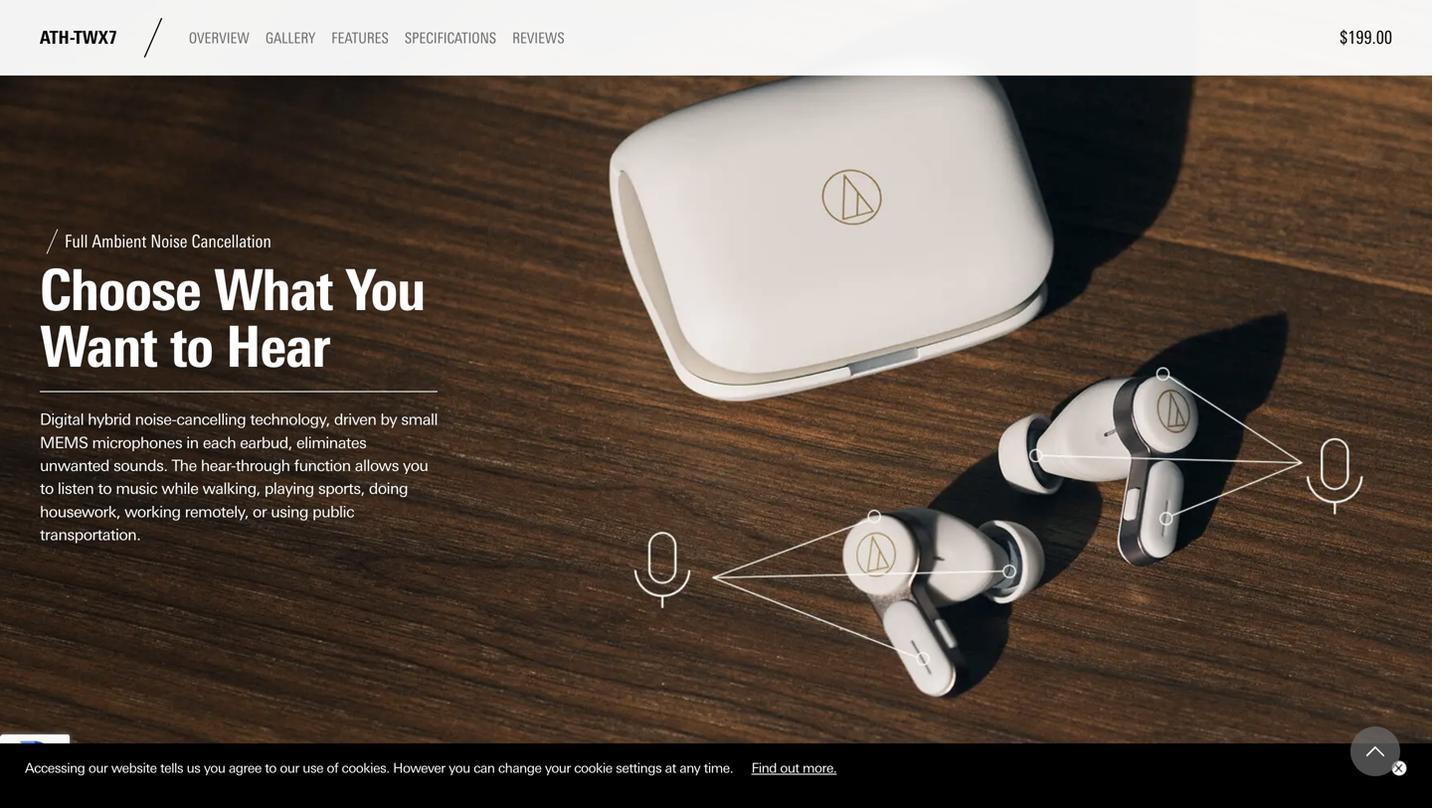 Task type: locate. For each thing, give the bounding box(es) containing it.
driven
[[334, 411, 376, 429]]

digital
[[40, 411, 84, 429]]

find out more.
[[752, 761, 837, 777]]

public
[[312, 503, 354, 521]]

at
[[665, 761, 676, 777]]

sports,
[[318, 480, 365, 498]]

change
[[498, 761, 542, 777]]

in
[[186, 434, 199, 452]]

1 horizontal spatial you
[[403, 457, 428, 475]]

use
[[303, 761, 323, 777]]

more.
[[803, 761, 837, 777]]

ath-twx7
[[40, 27, 117, 48]]

can
[[474, 761, 495, 777]]

listen
[[58, 480, 94, 498]]

our left website
[[88, 761, 108, 777]]

allows
[[355, 457, 399, 475]]

using
[[271, 503, 308, 521]]

you inside 'digital hybrid noise-cancelling technology, driven by small mems microphones in each earbud, eliminates unwanted sounds. the hear-through function allows you to listen to music while walking, playing sports, doing housework, working remotely, or using public transportation.'
[[403, 457, 428, 475]]

mems
[[40, 434, 88, 452]]

noise-
[[135, 411, 176, 429]]

through
[[236, 457, 290, 475]]

to
[[40, 480, 54, 498], [98, 480, 112, 498], [265, 761, 277, 777]]

our left use
[[280, 761, 299, 777]]

to left listen
[[40, 480, 54, 498]]

you up doing
[[403, 457, 428, 475]]

digital hybrid noise-cancelling technology, driven by small mems microphones in each earbud, eliminates unwanted sounds. the hear-through function allows you to listen to music while walking, playing sports, doing housework, working remotely, or using public transportation.
[[40, 411, 438, 544]]

reviews
[[512, 30, 565, 47]]

our
[[88, 761, 108, 777], [280, 761, 299, 777]]

0 horizontal spatial to
[[40, 480, 54, 498]]

to right listen
[[98, 480, 112, 498]]

microphones
[[92, 434, 182, 452]]

playing
[[265, 480, 314, 498]]

earbud,
[[240, 434, 292, 452]]

gallery
[[265, 30, 316, 47]]

sounds.
[[113, 457, 168, 475]]

find
[[752, 761, 777, 777]]

0 horizontal spatial our
[[88, 761, 108, 777]]

you left can
[[449, 761, 470, 777]]

or
[[253, 503, 267, 521]]

1 horizontal spatial our
[[280, 761, 299, 777]]

cookie
[[574, 761, 613, 777]]

cross image
[[1395, 765, 1403, 773]]

tells
[[160, 761, 183, 777]]

1 horizontal spatial to
[[98, 480, 112, 498]]

your
[[545, 761, 571, 777]]

to right agree
[[265, 761, 277, 777]]

twx7
[[75, 27, 117, 48]]

you right us
[[204, 761, 225, 777]]

while
[[161, 480, 198, 498]]

divider line image
[[133, 18, 173, 58]]

you
[[403, 457, 428, 475], [204, 761, 225, 777], [449, 761, 470, 777]]



Task type: describe. For each thing, give the bounding box(es) containing it.
doing
[[369, 480, 408, 498]]

agree
[[229, 761, 261, 777]]

specifications
[[405, 30, 497, 47]]

features
[[332, 30, 389, 47]]

2 horizontal spatial you
[[449, 761, 470, 777]]

function
[[294, 457, 351, 475]]

cookies.
[[342, 761, 390, 777]]

time.
[[704, 761, 733, 777]]

2 our from the left
[[280, 761, 299, 777]]

hear-
[[201, 457, 236, 475]]

arrow up image
[[1367, 743, 1385, 761]]

1 our from the left
[[88, 761, 108, 777]]

accessing
[[25, 761, 85, 777]]

find out more. link
[[737, 754, 852, 784]]

settings
[[616, 761, 662, 777]]

by
[[381, 411, 397, 429]]

of
[[327, 761, 338, 777]]

walking,
[[202, 480, 260, 498]]

each
[[203, 434, 236, 452]]

any
[[680, 761, 701, 777]]

ath-
[[40, 27, 75, 48]]

the
[[172, 457, 197, 475]]

0 horizontal spatial you
[[204, 761, 225, 777]]

cancelling
[[176, 411, 246, 429]]

small
[[401, 411, 438, 429]]

overview
[[189, 30, 250, 47]]

technology,
[[250, 411, 330, 429]]

unwanted
[[40, 457, 109, 475]]

us
[[187, 761, 200, 777]]

$199.00
[[1340, 27, 1393, 49]]

working
[[124, 503, 181, 521]]

out
[[780, 761, 800, 777]]

transportation.
[[40, 526, 141, 544]]

music
[[116, 480, 157, 498]]

however
[[393, 761, 445, 777]]

eliminates
[[296, 434, 367, 452]]

accessing our website tells us you agree to our use of cookies. however you can change your cookie settings at any time.
[[25, 761, 737, 777]]

housework,
[[40, 503, 120, 521]]

website
[[111, 761, 157, 777]]

hybrid
[[88, 411, 131, 429]]

remotely,
[[185, 503, 249, 521]]

2 horizontal spatial to
[[265, 761, 277, 777]]



Task type: vqa. For each thing, say whether or not it's contained in the screenshot.
Microphone associated with AT2040
no



